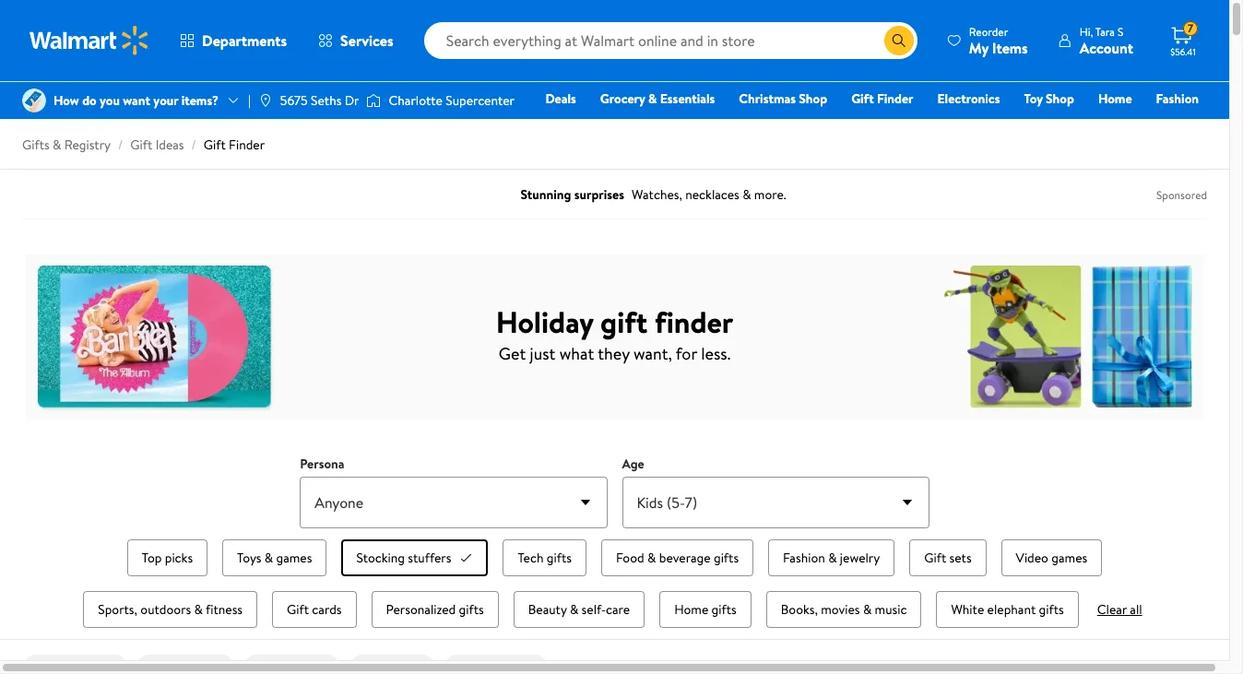 Task type: vqa. For each thing, say whether or not it's contained in the screenshot.
Minnesota
no



Task type: describe. For each thing, give the bounding box(es) containing it.
gift sets button
[[910, 540, 987, 577]]

sports,
[[98, 601, 137, 619]]

care
[[606, 601, 630, 619]]

food & beverage gifts button
[[601, 540, 754, 577]]

gift for gift finder
[[852, 89, 874, 108]]

one
[[1058, 115, 1086, 134]]

your
[[153, 91, 178, 110]]

& left the fitness
[[194, 601, 203, 619]]

top picks list item
[[123, 536, 211, 580]]

home gifts button
[[660, 591, 752, 628]]

gift sets
[[925, 549, 972, 567]]

2 / from the left
[[191, 136, 196, 154]]

& for toys
[[265, 549, 273, 567]]

auto link
[[927, 114, 971, 135]]

gifts & registry / gift ideas / gift finder
[[22, 136, 265, 154]]

1 / from the left
[[118, 136, 123, 154]]

games inside list item
[[276, 549, 312, 567]]

sports, outdoors & fitness button
[[83, 591, 257, 628]]

jewelry
[[840, 549, 880, 567]]

auto
[[936, 115, 963, 134]]

books, movies & music list item
[[763, 588, 926, 632]]

home gifts list item
[[656, 588, 755, 632]]

books,
[[781, 601, 818, 619]]

gifts & registry link
[[22, 136, 111, 154]]

departments button
[[164, 18, 303, 63]]

gift for gift sets
[[925, 549, 947, 567]]

7 $56.41
[[1171, 20, 1196, 58]]

5675 seths dr
[[280, 91, 359, 110]]

fashion & jewelry
[[783, 549, 880, 567]]

personalized gifts button
[[371, 591, 499, 628]]

s
[[1118, 24, 1124, 39]]

|
[[248, 91, 251, 110]]

gifts
[[22, 136, 49, 154]]

1 horizontal spatial finder
[[877, 89, 914, 108]]

one debit link
[[1050, 114, 1129, 135]]

fashion for fashion auto
[[1157, 89, 1199, 108]]

clear all button
[[1090, 601, 1150, 619]]

video
[[1016, 549, 1049, 567]]

picks
[[165, 549, 193, 567]]

1 horizontal spatial gift finder link
[[843, 89, 922, 109]]

& for beauty
[[570, 601, 579, 619]]

gift cards
[[287, 601, 342, 619]]

1 vertical spatial finder
[[229, 136, 265, 154]]

personalized
[[386, 601, 456, 619]]

what
[[560, 342, 594, 365]]

charlotte supercenter
[[389, 91, 515, 110]]

top
[[142, 549, 162, 567]]

debit
[[1089, 115, 1120, 134]]

music
[[875, 601, 907, 619]]

tech gifts button
[[503, 540, 587, 577]]

beauty & self-care list item
[[510, 588, 649, 632]]

self-
[[582, 601, 606, 619]]

& left music
[[864, 601, 872, 619]]

sponsored
[[1157, 187, 1208, 203]]

top picks
[[142, 549, 193, 567]]

account
[[1080, 37, 1134, 58]]

tech gifts list item
[[500, 536, 590, 580]]

gift ideas link
[[130, 136, 184, 154]]

& for food
[[648, 549, 656, 567]]

electronics
[[938, 89, 1001, 108]]

personalized gifts
[[386, 601, 484, 619]]

Search search field
[[424, 22, 918, 59]]

how
[[54, 91, 79, 110]]

walmart+ link
[[1136, 114, 1208, 135]]

want
[[123, 91, 150, 110]]

0 horizontal spatial registry
[[64, 136, 111, 154]]

deals
[[546, 89, 577, 108]]

christmas shop
[[739, 89, 828, 108]]

food & beverage gifts list item
[[598, 536, 758, 580]]

how do you want your items?
[[54, 91, 219, 110]]

stocking stuffers
[[357, 549, 452, 567]]

white elephant gifts
[[952, 601, 1064, 619]]

gift sets list item
[[906, 536, 991, 580]]

sets
[[950, 549, 972, 567]]

movies
[[821, 601, 860, 619]]

holiday gift finder get just what they want, for less.
[[496, 301, 734, 365]]

clear all
[[1098, 601, 1143, 619]]

gift
[[601, 301, 648, 342]]

grocery & essentials link
[[592, 89, 724, 109]]

fashion for fashion & jewelry
[[783, 549, 826, 567]]

items
[[993, 37, 1029, 58]]

beverage
[[659, 549, 711, 567]]

toy shop
[[1025, 89, 1075, 108]]

electronics link
[[930, 89, 1009, 109]]

fashion auto
[[936, 89, 1199, 134]]

do
[[82, 91, 97, 110]]



Task type: locate. For each thing, give the bounding box(es) containing it.
gift finder
[[852, 89, 914, 108]]

1 vertical spatial gift finder link
[[204, 136, 265, 154]]

1 horizontal spatial fashion
[[1157, 89, 1199, 108]]

1 vertical spatial home
[[675, 601, 709, 619]]

0 horizontal spatial home
[[675, 601, 709, 619]]

finder down search icon
[[877, 89, 914, 108]]

shop right christmas
[[799, 89, 828, 108]]

5675
[[280, 91, 308, 110]]

gift left the sets
[[925, 549, 947, 567]]

holiday gift finder image
[[26, 254, 1204, 419]]

personalized gifts list item
[[368, 588, 503, 632]]

fashion up books,
[[783, 549, 826, 567]]

gifts inside tech gifts 'button'
[[547, 549, 572, 567]]

gifts for home gifts
[[712, 601, 737, 619]]

finder
[[877, 89, 914, 108], [229, 136, 265, 154]]

gift right christmas shop
[[852, 89, 874, 108]]

gifts right beverage
[[714, 549, 739, 567]]

get
[[499, 342, 526, 365]]

tech gifts
[[518, 549, 572, 567]]

fashion link
[[1148, 89, 1208, 109]]

 image
[[22, 89, 46, 113], [367, 91, 381, 110], [258, 93, 273, 108]]

home inside button
[[675, 601, 709, 619]]

want,
[[634, 342, 672, 365]]

registry
[[987, 115, 1034, 134], [64, 136, 111, 154]]

$56.41
[[1171, 45, 1196, 58]]

& right food
[[648, 549, 656, 567]]

clear all list item
[[1090, 588, 1150, 632]]

departments
[[202, 30, 287, 51]]

charlotte
[[389, 91, 443, 110]]

gifts inside personalized gifts "button"
[[459, 601, 484, 619]]

hi, tara s account
[[1080, 24, 1134, 58]]

video games button
[[1002, 540, 1103, 577]]

gifts right tech
[[547, 549, 572, 567]]

& left "self-"
[[570, 601, 579, 619]]

white elephant gifts list item
[[933, 588, 1083, 632]]

& left jewelry
[[829, 549, 837, 567]]

my
[[970, 37, 989, 58]]

food & beverage gifts
[[616, 549, 739, 567]]

gift inside 'list item'
[[925, 549, 947, 567]]

Walmart Site-Wide search field
[[424, 22, 918, 59]]

seths
[[311, 91, 342, 110]]

& right gifts
[[53, 136, 61, 154]]

holiday
[[496, 301, 594, 342]]

0 horizontal spatial fashion
[[783, 549, 826, 567]]

ideas
[[156, 136, 184, 154]]

 image for how
[[22, 89, 46, 113]]

fashion inside fashion & jewelry button
[[783, 549, 826, 567]]

food
[[616, 549, 645, 567]]

tara
[[1096, 24, 1116, 39]]

gift for gift cards
[[287, 601, 309, 619]]

christmas
[[739, 89, 796, 108]]

gifts right elephant
[[1039, 601, 1064, 619]]

you
[[100, 91, 120, 110]]

2 horizontal spatial  image
[[367, 91, 381, 110]]

cards
[[312, 601, 342, 619]]

white
[[952, 601, 985, 619]]

gift cards list item
[[269, 588, 360, 632]]

0 vertical spatial fashion
[[1157, 89, 1199, 108]]

books, movies & music button
[[766, 591, 922, 628]]

0 vertical spatial finder
[[877, 89, 914, 108]]

grocery
[[601, 89, 646, 108]]

2 shop from the left
[[1046, 89, 1075, 108]]

books, movies & music
[[781, 601, 907, 619]]

essentials
[[660, 89, 715, 108]]

items?
[[181, 91, 219, 110]]

search icon image
[[892, 33, 907, 48]]

elephant
[[988, 601, 1036, 619]]

one debit
[[1058, 115, 1120, 134]]

& for gifts
[[53, 136, 61, 154]]

gifts inside food & beverage gifts "button"
[[714, 549, 739, 567]]

finder
[[655, 301, 734, 342]]

gifts inside white elephant gifts button
[[1039, 601, 1064, 619]]

video games list item
[[998, 536, 1106, 580]]

gift left ideas
[[130, 136, 153, 154]]

0 horizontal spatial gift finder link
[[204, 136, 265, 154]]

toy shop link
[[1016, 89, 1083, 109]]

fashion & jewelry button
[[769, 540, 895, 577]]

gifts for tech gifts
[[547, 549, 572, 567]]

home down beverage
[[675, 601, 709, 619]]

just
[[530, 342, 556, 365]]

toys & games
[[237, 549, 312, 567]]

home up 'debit'
[[1099, 89, 1133, 108]]

 image for charlotte
[[367, 91, 381, 110]]

1 horizontal spatial shop
[[1046, 89, 1075, 108]]

deals link
[[537, 89, 585, 109]]

& right grocery
[[649, 89, 657, 108]]

video games
[[1016, 549, 1088, 567]]

0 vertical spatial home
[[1099, 89, 1133, 108]]

group
[[66, 536, 1163, 632]]

1 horizontal spatial  image
[[258, 93, 273, 108]]

top picks button
[[127, 540, 208, 577]]

fashion up walmart+
[[1157, 89, 1199, 108]]

persona
[[300, 455, 345, 473]]

registry down the do
[[64, 136, 111, 154]]

stocking
[[357, 549, 405, 567]]

fashion & jewelry list item
[[765, 536, 899, 580]]

registry down 'toy'
[[987, 115, 1034, 134]]

shop for christmas shop
[[799, 89, 828, 108]]

0 horizontal spatial /
[[118, 136, 123, 154]]

& for grocery
[[649, 89, 657, 108]]

1 horizontal spatial home
[[1099, 89, 1133, 108]]

reorder my items
[[970, 24, 1029, 58]]

christmas shop link
[[731, 89, 836, 109]]

less.
[[701, 342, 731, 365]]

games right video
[[1052, 549, 1088, 567]]

toys & games list item
[[219, 536, 331, 580]]

1 vertical spatial fashion
[[783, 549, 826, 567]]

shop for toy shop
[[1046, 89, 1075, 108]]

games inside "list item"
[[1052, 549, 1088, 567]]

gift finder link
[[843, 89, 922, 109], [204, 136, 265, 154]]

gift right ideas
[[204, 136, 226, 154]]

walmart image
[[30, 26, 149, 55]]

all
[[1131, 601, 1143, 619]]

home for home gifts
[[675, 601, 709, 619]]

they
[[598, 342, 630, 365]]

gifts
[[547, 549, 572, 567], [714, 549, 739, 567], [459, 601, 484, 619], [712, 601, 737, 619], [1039, 601, 1064, 619]]

2 games from the left
[[1052, 549, 1088, 567]]

gifts inside the home gifts button
[[712, 601, 737, 619]]

gift left 'cards' on the bottom of the page
[[287, 601, 309, 619]]

1 shop from the left
[[799, 89, 828, 108]]

home gifts
[[675, 601, 737, 619]]

dr
[[345, 91, 359, 110]]

& for fashion
[[829, 549, 837, 567]]

hi,
[[1080, 24, 1094, 39]]

sports, outdoors & fitness list item
[[80, 588, 261, 632]]

stuffers
[[408, 549, 452, 567]]

services button
[[303, 18, 409, 63]]

games right the 'toys'
[[276, 549, 312, 567]]

gifts down food & beverage gifts
[[712, 601, 737, 619]]

fashion
[[1157, 89, 1199, 108], [783, 549, 826, 567]]

1 horizontal spatial /
[[191, 136, 196, 154]]

/
[[118, 136, 123, 154], [191, 136, 196, 154]]

stocking stuffers list item
[[338, 536, 492, 580]]

age
[[622, 455, 645, 473]]

games
[[276, 549, 312, 567], [1052, 549, 1088, 567]]

 image left how
[[22, 89, 46, 113]]

walmart+
[[1144, 115, 1199, 134]]

group containing top picks
[[66, 536, 1163, 632]]

0 horizontal spatial shop
[[799, 89, 828, 108]]

 image right dr
[[367, 91, 381, 110]]

reorder
[[970, 24, 1009, 39]]

0 horizontal spatial finder
[[229, 136, 265, 154]]

1 vertical spatial registry
[[64, 136, 111, 154]]

finder down |
[[229, 136, 265, 154]]

gift cards button
[[272, 591, 357, 628]]

gifts right personalized at the bottom
[[459, 601, 484, 619]]

/ left gift ideas 'link'
[[118, 136, 123, 154]]

registry link
[[979, 114, 1042, 135]]

gifts for personalized gifts
[[459, 601, 484, 619]]

home
[[1099, 89, 1133, 108], [675, 601, 709, 619]]

clear
[[1098, 601, 1127, 619]]

toy
[[1025, 89, 1043, 108]]

gift inside list item
[[287, 601, 309, 619]]

shop
[[799, 89, 828, 108], [1046, 89, 1075, 108]]

& right the 'toys'
[[265, 549, 273, 567]]

0 vertical spatial registry
[[987, 115, 1034, 134]]

tech
[[518, 549, 544, 567]]

toys
[[237, 549, 262, 567]]

1 horizontal spatial games
[[1052, 549, 1088, 567]]

1 horizontal spatial registry
[[987, 115, 1034, 134]]

 image right |
[[258, 93, 273, 108]]

1 games from the left
[[276, 549, 312, 567]]

gift finder link down |
[[204, 136, 265, 154]]

home link
[[1090, 89, 1141, 109]]

toys & games button
[[222, 540, 327, 577]]

beauty
[[528, 601, 567, 619]]

fashion inside fashion auto
[[1157, 89, 1199, 108]]

/ right ideas
[[191, 136, 196, 154]]

white elephant gifts button
[[937, 591, 1079, 628]]

& inside "button"
[[648, 549, 656, 567]]

beauty & self-care
[[528, 601, 630, 619]]

outdoors
[[141, 601, 191, 619]]

0 horizontal spatial  image
[[22, 89, 46, 113]]

for
[[676, 342, 698, 365]]

 image for 5675
[[258, 93, 273, 108]]

home for home
[[1099, 89, 1133, 108]]

0 vertical spatial gift finder link
[[843, 89, 922, 109]]

shop right 'toy'
[[1046, 89, 1075, 108]]

gift finder link down search icon
[[843, 89, 922, 109]]

0 horizontal spatial games
[[276, 549, 312, 567]]



